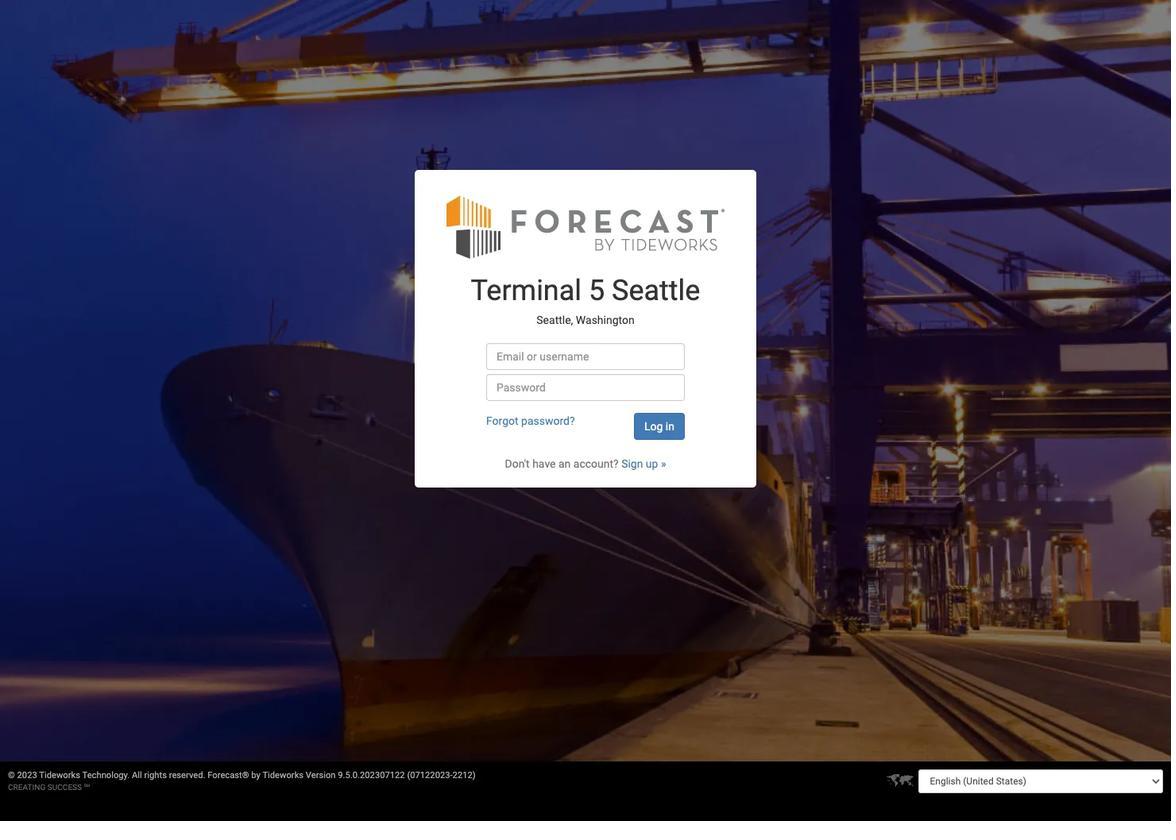 Task type: vqa. For each thing, say whether or not it's contained in the screenshot.
2212)
yes



Task type: describe. For each thing, give the bounding box(es) containing it.
up
[[646, 457, 658, 470]]

2023
[[17, 771, 37, 781]]

forecast® by tideworks image
[[447, 194, 725, 260]]

©
[[8, 771, 15, 781]]

rights
[[144, 771, 167, 781]]

reserved.
[[169, 771, 205, 781]]

account?
[[574, 457, 619, 470]]

© 2023 tideworks technology. all rights reserved. forecast® by tideworks version 9.5.0.202307122 (07122023-2212) creating success ℠
[[8, 771, 476, 792]]

℠
[[84, 784, 90, 792]]

forgot password? log in
[[486, 415, 675, 433]]

don't
[[505, 457, 530, 470]]

log
[[645, 420, 663, 433]]

by
[[251, 771, 261, 781]]

forgot
[[486, 415, 519, 427]]

Password password field
[[486, 374, 685, 401]]

terminal 5 seattle seattle, washington
[[471, 274, 700, 327]]

Email or username text field
[[486, 343, 685, 370]]

2 tideworks from the left
[[263, 771, 304, 781]]

9.5.0.202307122
[[338, 771, 405, 781]]

seattle
[[612, 274, 700, 307]]

terminal
[[471, 274, 582, 307]]

don't have an account? sign up »
[[505, 457, 666, 470]]

2212)
[[453, 771, 476, 781]]

in
[[666, 420, 675, 433]]



Task type: locate. For each thing, give the bounding box(es) containing it.
(07122023-
[[407, 771, 453, 781]]

success
[[47, 784, 82, 792]]

1 tideworks from the left
[[39, 771, 80, 781]]

tideworks right by
[[263, 771, 304, 781]]

forgot password? link
[[486, 415, 575, 427]]

seattle,
[[537, 314, 573, 327]]

sign up » link
[[622, 457, 666, 470]]

1 horizontal spatial tideworks
[[263, 771, 304, 781]]

»
[[661, 457, 666, 470]]

password?
[[521, 415, 575, 427]]

5
[[589, 274, 605, 307]]

tideworks up the success in the bottom of the page
[[39, 771, 80, 781]]

creating
[[8, 784, 45, 792]]

all
[[132, 771, 142, 781]]

have
[[533, 457, 556, 470]]

tideworks
[[39, 771, 80, 781], [263, 771, 304, 781]]

forecast®
[[208, 771, 249, 781]]

technology.
[[82, 771, 130, 781]]

an
[[559, 457, 571, 470]]

0 horizontal spatial tideworks
[[39, 771, 80, 781]]

log in button
[[634, 413, 685, 440]]

washington
[[576, 314, 635, 327]]

sign
[[622, 457, 643, 470]]

version
[[306, 771, 336, 781]]



